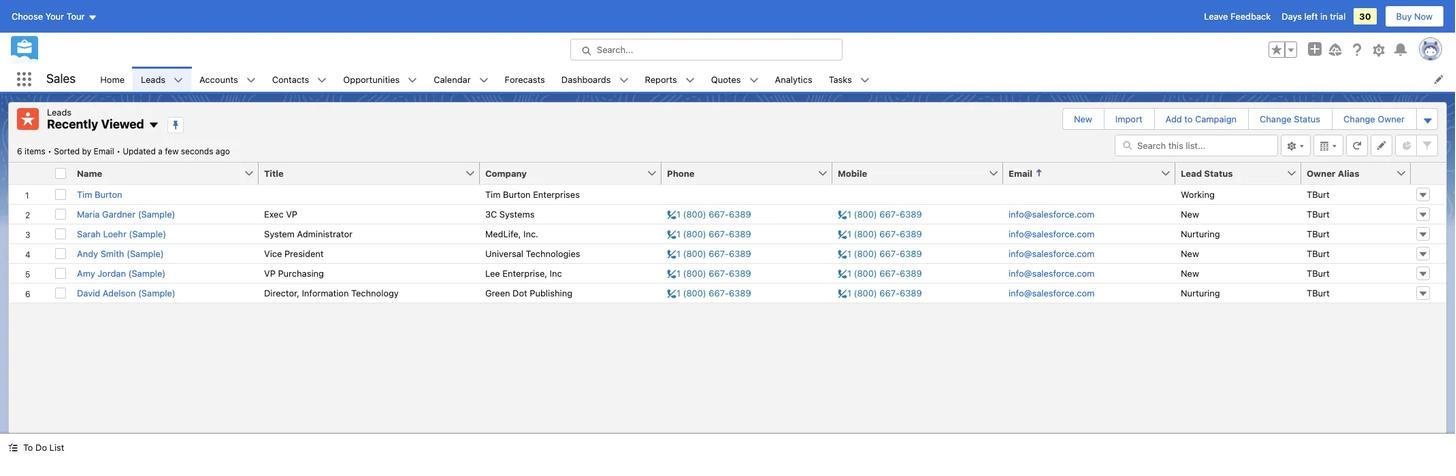 Task type: describe. For each thing, give the bounding box(es) containing it.
burton for tim burton enterprises
[[503, 189, 531, 200]]

mobile
[[838, 168, 868, 179]]

analytics link
[[767, 67, 821, 92]]

new for universal technologies
[[1181, 248, 1200, 259]]

1 tburt from the top
[[1307, 189, 1330, 200]]

accounts link
[[191, 67, 246, 92]]

text default image for tasks
[[861, 75, 870, 85]]

sarah
[[77, 228, 101, 239]]

company button
[[480, 162, 647, 184]]

analytics
[[775, 74, 813, 85]]

seconds
[[181, 146, 213, 156]]

leave feedback
[[1205, 11, 1271, 22]]

dot
[[513, 288, 528, 299]]

email inside button
[[1009, 168, 1033, 179]]

sorted
[[54, 146, 80, 156]]

1 horizontal spatial vp
[[286, 209, 298, 220]]

import button
[[1105, 109, 1154, 129]]

(sample) for sarah loehr (sample)
[[129, 228, 166, 239]]

owner alias element
[[1302, 162, 1420, 185]]

do
[[35, 443, 47, 453]]

accounts
[[200, 74, 238, 85]]

new inside button
[[1074, 114, 1093, 125]]

information
[[302, 288, 349, 299]]

a
[[158, 146, 163, 156]]

updated
[[123, 146, 156, 156]]

change for change owner
[[1344, 114, 1376, 125]]

to do list button
[[0, 434, 72, 462]]

buy
[[1397, 11, 1413, 22]]

Search Recently Viewed list view. search field
[[1115, 134, 1279, 156]]

action image
[[1412, 162, 1447, 184]]

publishing
[[530, 288, 573, 299]]

tim for tim burton
[[77, 189, 92, 200]]

your
[[45, 11, 64, 22]]

tburt for universal technologies
[[1307, 248, 1330, 259]]

1 vertical spatial vp
[[264, 268, 276, 279]]

phone
[[667, 168, 695, 179]]

jordan
[[98, 268, 126, 279]]

quotes link
[[703, 67, 749, 92]]

email button
[[1004, 162, 1161, 184]]

recently viewed|leads|list view element
[[8, 102, 1448, 434]]

mobile element
[[833, 162, 1012, 185]]

contacts
[[272, 74, 309, 85]]

30
[[1360, 11, 1372, 22]]

feedback
[[1231, 11, 1271, 22]]

name element
[[71, 162, 267, 185]]

universal technologies
[[485, 248, 581, 259]]

opportunities list item
[[335, 67, 426, 92]]

leads link
[[133, 67, 174, 92]]

info@salesforce.com link for lee enterprise, inc
[[1009, 268, 1095, 279]]

add to campaign button
[[1155, 109, 1248, 129]]

import
[[1116, 114, 1143, 125]]

andy
[[77, 248, 98, 259]]

maria gardner (sample) link
[[77, 209, 175, 220]]

ago
[[216, 146, 230, 156]]

campaign
[[1196, 114, 1237, 125]]

owner inside button
[[1378, 114, 1405, 125]]

2 • from the left
[[117, 146, 120, 156]]

amy jordan (sample)
[[77, 268, 166, 279]]

contacts list item
[[264, 67, 335, 92]]

change status
[[1260, 114, 1321, 125]]

item number element
[[9, 162, 50, 185]]

1 • from the left
[[48, 146, 52, 156]]

mobile button
[[833, 162, 989, 184]]

quotes
[[711, 74, 741, 85]]

(sample) for maria gardner (sample)
[[138, 209, 175, 220]]

home
[[100, 74, 125, 85]]

company element
[[480, 162, 670, 185]]

text default image for reports
[[686, 75, 695, 85]]

universal
[[485, 248, 524, 259]]

recently viewed
[[47, 117, 144, 131]]

green dot publishing
[[485, 288, 573, 299]]

loehr
[[103, 228, 127, 239]]

sarah loehr (sample) link
[[77, 228, 166, 239]]

0 horizontal spatial email
[[94, 146, 114, 156]]

technologies
[[526, 248, 581, 259]]

change status button
[[1250, 109, 1332, 129]]

enterprise,
[[503, 268, 548, 279]]

to
[[1185, 114, 1193, 125]]

david
[[77, 288, 100, 299]]

none search field inside recently viewed|leads|list view element
[[1115, 134, 1279, 156]]

amy jordan (sample) link
[[77, 268, 166, 279]]

action element
[[1412, 162, 1447, 185]]

by
[[82, 146, 91, 156]]

exec vp
[[264, 209, 298, 220]]

sarah loehr (sample)
[[77, 228, 166, 239]]

trial
[[1331, 11, 1346, 22]]

maria
[[77, 209, 100, 220]]

alias
[[1338, 168, 1360, 179]]

6 items • sorted by email • updated a few seconds ago
[[17, 146, 230, 156]]

phone element
[[662, 162, 841, 185]]

name
[[77, 168, 102, 179]]

tasks
[[829, 74, 852, 85]]

change for change status
[[1260, 114, 1292, 125]]

owner alias
[[1307, 168, 1360, 179]]

6
[[17, 146, 22, 156]]

phone button
[[662, 162, 818, 184]]

inc.
[[524, 228, 539, 239]]

tburt for 3c systems
[[1307, 209, 1330, 220]]

tour
[[66, 11, 85, 22]]

david adelson (sample) link
[[77, 288, 176, 299]]

enterprises
[[533, 189, 580, 200]]

dashboards list item
[[553, 67, 637, 92]]

few
[[165, 146, 179, 156]]

forecasts
[[505, 74, 545, 85]]



Task type: vqa. For each thing, say whether or not it's contained in the screenshot.
Overdue
no



Task type: locate. For each thing, give the bounding box(es) containing it.
5 info@salesforce.com from the top
[[1009, 288, 1095, 299]]

buy now button
[[1385, 5, 1445, 27]]

email
[[94, 146, 114, 156], [1009, 168, 1033, 179]]

2 change from the left
[[1344, 114, 1376, 125]]

sales
[[46, 72, 76, 86]]

nurturing
[[1181, 228, 1221, 239], [1181, 288, 1221, 299]]

0 vertical spatial status
[[1295, 114, 1321, 125]]

tburt for medlife, inc.
[[1307, 228, 1330, 239]]

list
[[49, 443, 64, 453]]

text default image left accounts link
[[174, 75, 183, 85]]

title
[[264, 168, 284, 179]]

0 vertical spatial email
[[94, 146, 114, 156]]

change owner button
[[1333, 109, 1416, 129]]

vp right exec
[[286, 209, 298, 220]]

0 vertical spatial vp
[[286, 209, 298, 220]]

info@salesforce.com
[[1009, 209, 1095, 220], [1009, 228, 1095, 239], [1009, 248, 1095, 259], [1009, 268, 1095, 279], [1009, 288, 1095, 299]]

tim for tim burton enterprises
[[485, 189, 501, 200]]

vice
[[264, 248, 282, 259]]

1 horizontal spatial owner
[[1378, 114, 1405, 125]]

owner up the owner alias "element"
[[1378, 114, 1405, 125]]

3 info@salesforce.com from the top
[[1009, 248, 1095, 259]]

cell
[[50, 162, 71, 185]]

1 horizontal spatial leads
[[141, 74, 166, 85]]

(sample) down the sarah loehr (sample) 'link'
[[127, 248, 164, 259]]

tburt for lee enterprise, inc
[[1307, 268, 1330, 279]]

purchasing
[[278, 268, 324, 279]]

quotes list item
[[703, 67, 767, 92]]

1 horizontal spatial status
[[1295, 114, 1321, 125]]

contacts link
[[264, 67, 318, 92]]

text default image inside the dashboards list item
[[619, 75, 629, 85]]

1 horizontal spatial •
[[117, 146, 120, 156]]

3 tburt from the top
[[1307, 228, 1330, 239]]

system administrator
[[264, 228, 353, 239]]

info@salesforce.com for lee enterprise, inc
[[1009, 268, 1095, 279]]

• right items
[[48, 146, 52, 156]]

1 horizontal spatial tim
[[485, 189, 501, 200]]

president
[[285, 248, 324, 259]]

info@salesforce.com link for green dot publishing
[[1009, 288, 1095, 299]]

1 vertical spatial email
[[1009, 168, 1033, 179]]

new button
[[1064, 109, 1104, 129]]

info@salesforce.com link for 3c systems
[[1009, 209, 1095, 220]]

0 horizontal spatial status
[[1205, 168, 1234, 179]]

owner
[[1378, 114, 1405, 125], [1307, 168, 1336, 179]]

text default image inside quotes list item
[[749, 75, 759, 85]]

text default image inside recently viewed|leads|list view element
[[148, 120, 159, 131]]

text default image for leads
[[174, 75, 183, 85]]

nurturing for medlife, inc.
[[1181, 228, 1221, 239]]

change right campaign
[[1260, 114, 1292, 125]]

systems
[[500, 209, 535, 220]]

new for 3c systems
[[1181, 209, 1200, 220]]

medlife,
[[485, 228, 521, 239]]

system
[[264, 228, 295, 239]]

director,
[[264, 288, 300, 299]]

1 horizontal spatial email
[[1009, 168, 1033, 179]]

2 horizontal spatial text default image
[[861, 75, 870, 85]]

4 tburt from the top
[[1307, 248, 1330, 259]]

status inside button
[[1205, 168, 1234, 179]]

text default image right tasks
[[861, 75, 870, 85]]

(sample) down maria gardner (sample)
[[129, 228, 166, 239]]

technology
[[351, 288, 399, 299]]

text default image
[[174, 75, 183, 85], [619, 75, 629, 85], [749, 75, 759, 85], [148, 120, 159, 131]]

calendar link
[[426, 67, 479, 92]]

0 horizontal spatial leads
[[47, 107, 72, 118]]

1 burton from the left
[[95, 189, 122, 200]]

1 vertical spatial nurturing
[[1181, 288, 1221, 299]]

1 vertical spatial status
[[1205, 168, 1234, 179]]

2 tburt from the top
[[1307, 209, 1330, 220]]

list
[[92, 67, 1456, 92]]

leads inside leads link
[[141, 74, 166, 85]]

tim burton
[[77, 189, 122, 200]]

to do list
[[23, 443, 64, 453]]

1 horizontal spatial text default image
[[686, 75, 695, 85]]

owner inside button
[[1307, 168, 1336, 179]]

0 horizontal spatial owner
[[1307, 168, 1336, 179]]

3c
[[485, 209, 497, 220]]

text default image left to
[[8, 443, 18, 453]]

1 tim from the left
[[77, 189, 92, 200]]

recently viewed grid
[[9, 162, 1447, 303]]

info@salesforce.com for medlife, inc.
[[1009, 228, 1095, 239]]

left
[[1305, 11, 1318, 22]]

0 horizontal spatial vp
[[264, 268, 276, 279]]

email element
[[1004, 162, 1184, 185]]

vp purchasing
[[264, 268, 324, 279]]

david adelson (sample)
[[77, 288, 176, 299]]

status for change status
[[1295, 114, 1321, 125]]

exec
[[264, 209, 284, 220]]

(sample) for andy smith (sample)
[[127, 248, 164, 259]]

5 tburt from the top
[[1307, 268, 1330, 279]]

2 nurturing from the top
[[1181, 288, 1221, 299]]

search...
[[597, 44, 634, 55]]

(sample) for amy jordan (sample)
[[128, 268, 166, 279]]

0 horizontal spatial tim
[[77, 189, 92, 200]]

2 info@salesforce.com link from the top
[[1009, 228, 1095, 239]]

adelson
[[103, 288, 136, 299]]

leave feedback link
[[1205, 11, 1271, 22]]

amy
[[77, 268, 95, 279]]

new for lee enterprise, inc
[[1181, 268, 1200, 279]]

status up owner alias
[[1295, 114, 1321, 125]]

cell inside recently viewed grid
[[50, 162, 71, 185]]

days
[[1282, 11, 1303, 22]]

lead status
[[1181, 168, 1234, 179]]

leads down sales on the left top of page
[[47, 107, 72, 118]]

leave
[[1205, 11, 1229, 22]]

0 horizontal spatial change
[[1260, 114, 1292, 125]]

tburt for green dot publishing
[[1307, 288, 1330, 299]]

tim up maria
[[77, 189, 92, 200]]

2 burton from the left
[[503, 189, 531, 200]]

4 info@salesforce.com link from the top
[[1009, 268, 1095, 279]]

2 info@salesforce.com from the top
[[1009, 228, 1095, 239]]

forecasts link
[[497, 67, 553, 92]]

lead status element
[[1176, 162, 1310, 185]]

text default image up "a"
[[148, 120, 159, 131]]

tasks link
[[821, 67, 861, 92]]

text default image for quotes
[[749, 75, 759, 85]]

1 horizontal spatial change
[[1344, 114, 1376, 125]]

dashboards link
[[553, 67, 619, 92]]

info@salesforce.com for 3c systems
[[1009, 209, 1095, 220]]

accounts list item
[[191, 67, 264, 92]]

green
[[485, 288, 510, 299]]

group
[[1269, 42, 1298, 58]]

name button
[[71, 162, 244, 184]]

• left updated
[[117, 146, 120, 156]]

text default image for dashboards
[[619, 75, 629, 85]]

recently viewed status
[[17, 146, 123, 156]]

medlife, inc.
[[485, 228, 539, 239]]

burton
[[95, 189, 122, 200], [503, 189, 531, 200]]

choose your tour button
[[11, 5, 98, 27]]

owner alias button
[[1302, 162, 1397, 184]]

new
[[1074, 114, 1093, 125], [1181, 209, 1200, 220], [1181, 248, 1200, 259], [1181, 268, 1200, 279]]

vice president
[[264, 248, 324, 259]]

leads
[[141, 74, 166, 85], [47, 107, 72, 118]]

tim up 3c
[[485, 189, 501, 200]]

recently
[[47, 117, 98, 131]]

title button
[[259, 162, 465, 184]]

text default image inside reports list item
[[686, 75, 695, 85]]

(sample)
[[138, 209, 175, 220], [129, 228, 166, 239], [127, 248, 164, 259], [128, 268, 166, 279], [138, 288, 176, 299]]

leads inside recently viewed|leads|list view element
[[47, 107, 72, 118]]

1 nurturing from the top
[[1181, 228, 1221, 239]]

title element
[[259, 162, 488, 185]]

calendar list item
[[426, 67, 497, 92]]

1 vertical spatial leads
[[47, 107, 72, 118]]

search... button
[[571, 39, 843, 61]]

tim
[[77, 189, 92, 200], [485, 189, 501, 200]]

1 info@salesforce.com from the top
[[1009, 209, 1095, 220]]

4 info@salesforce.com from the top
[[1009, 268, 1095, 279]]

3c systems
[[485, 209, 535, 220]]

tasks list item
[[821, 67, 878, 92]]

nurturing for green dot publishing
[[1181, 288, 1221, 299]]

info@salesforce.com for universal technologies
[[1009, 248, 1095, 259]]

1 vertical spatial owner
[[1307, 168, 1336, 179]]

list containing home
[[92, 67, 1456, 92]]

reports list item
[[637, 67, 703, 92]]

smith
[[101, 248, 124, 259]]

vp
[[286, 209, 298, 220], [264, 268, 276, 279]]

administrator
[[297, 228, 353, 239]]

text default image down 'search...'
[[619, 75, 629, 85]]

now
[[1415, 11, 1433, 22]]

1 info@salesforce.com link from the top
[[1009, 209, 1095, 220]]

maria gardner (sample)
[[77, 209, 175, 220]]

owner left alias
[[1307, 168, 1336, 179]]

andy smith (sample)
[[77, 248, 164, 259]]

calendar
[[434, 74, 471, 85]]

0 vertical spatial nurturing
[[1181, 228, 1221, 239]]

lee enterprise, inc
[[485, 268, 562, 279]]

change up the owner alias "element"
[[1344, 114, 1376, 125]]

info@salesforce.com link for medlife, inc.
[[1009, 228, 1095, 239]]

6 tburt from the top
[[1307, 288, 1330, 299]]

burton up gardner
[[95, 189, 122, 200]]

tim burton enterprises
[[485, 189, 580, 200]]

lead
[[1181, 168, 1203, 179]]

5 info@salesforce.com link from the top
[[1009, 288, 1095, 299]]

None search field
[[1115, 134, 1279, 156]]

0 horizontal spatial burton
[[95, 189, 122, 200]]

(sample) for david adelson (sample)
[[138, 288, 176, 299]]

text default image
[[686, 75, 695, 85], [861, 75, 870, 85], [8, 443, 18, 453]]

text default image right the quotes
[[749, 75, 759, 85]]

reports link
[[637, 67, 686, 92]]

company
[[485, 168, 527, 179]]

(sample) right gardner
[[138, 209, 175, 220]]

info@salesforce.com link for universal technologies
[[1009, 248, 1095, 259]]

1 change from the left
[[1260, 114, 1292, 125]]

dashboards
[[562, 74, 611, 85]]

0 vertical spatial leads
[[141, 74, 166, 85]]

click to dial disabled image
[[667, 209, 752, 220], [838, 209, 923, 220], [667, 228, 752, 239], [838, 228, 923, 239], [667, 248, 752, 259], [838, 248, 923, 259], [667, 268, 752, 279], [838, 268, 923, 279], [667, 288, 752, 299], [838, 288, 923, 299]]

•
[[48, 146, 52, 156], [117, 146, 120, 156]]

item number image
[[9, 162, 50, 184]]

burton for tim burton
[[95, 189, 122, 200]]

0 horizontal spatial •
[[48, 146, 52, 156]]

burton up systems
[[503, 189, 531, 200]]

leads right home
[[141, 74, 166, 85]]

text default image inside to do list button
[[8, 443, 18, 453]]

info@salesforce.com for green dot publishing
[[1009, 288, 1095, 299]]

0 vertical spatial owner
[[1378, 114, 1405, 125]]

2 tim from the left
[[485, 189, 501, 200]]

(sample) right adelson
[[138, 288, 176, 299]]

3 info@salesforce.com link from the top
[[1009, 248, 1095, 259]]

vp down vice
[[264, 268, 276, 279]]

text default image right reports
[[686, 75, 695, 85]]

to
[[23, 443, 33, 453]]

(sample) up the david adelson (sample) at the left of the page
[[128, 268, 166, 279]]

status inside button
[[1295, 114, 1321, 125]]

leads list item
[[133, 67, 191, 92]]

1 horizontal spatial burton
[[503, 189, 531, 200]]

in
[[1321, 11, 1328, 22]]

0 horizontal spatial text default image
[[8, 443, 18, 453]]

opportunities link
[[335, 67, 408, 92]]

lee
[[485, 268, 500, 279]]

text default image inside leads list item
[[174, 75, 183, 85]]

days left in trial
[[1282, 11, 1346, 22]]

status right 'lead'
[[1205, 168, 1234, 179]]

text default image inside the tasks list item
[[861, 75, 870, 85]]

status for lead status
[[1205, 168, 1234, 179]]



